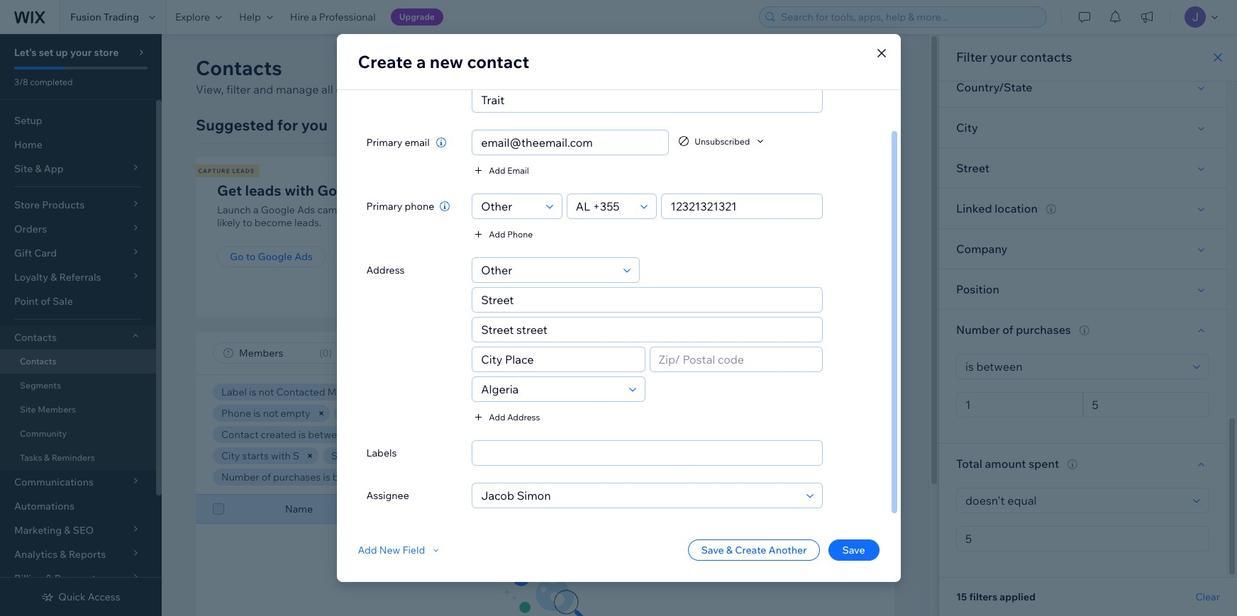 Task type: vqa. For each thing, say whether or not it's contained in the screenshot.
Portfolio
no



Task type: describe. For each thing, give the bounding box(es) containing it.
file.
[[638, 216, 655, 229]]

for
[[277, 116, 298, 134]]

birthdate
[[515, 428, 558, 441]]

automations
[[14, 500, 74, 513]]

number for number of purchases
[[956, 323, 1000, 337]]

Code field
[[572, 194, 637, 218]]

is down doesn't
[[531, 471, 538, 484]]

a inside get leads with google ads launch a google ads campaign to target people likely to become leads.
[[253, 204, 259, 216]]

unsubscribed
[[695, 136, 750, 146]]

From number field
[[961, 393, 1078, 417]]

likely
[[217, 216, 240, 229]]

Email field
[[477, 131, 664, 155]]

of for number of purchases
[[1003, 323, 1013, 337]]

1 dec from the left
[[351, 428, 369, 441]]

and down new
[[462, 82, 482, 96]]

access
[[88, 591, 120, 604]]

field
[[402, 544, 425, 557]]

2 dec from the left
[[432, 428, 450, 441]]

save for save & create another
[[701, 544, 724, 557]]

contact inside grow your contact list add contacts by importing them via gmail or a csv file.
[[689, 182, 741, 199]]

linked for linked location doesn't equal any of hickory drive
[[451, 450, 482, 463]]

in
[[561, 428, 569, 441]]

you
[[301, 116, 328, 134]]

total amount spent
[[956, 457, 1059, 471]]

Country field
[[477, 377, 625, 402]]

jacob
[[575, 407, 604, 420]]

street for street is not empty
[[331, 450, 360, 463]]

is down contact created is between dec 22, 2023 and dec 10, 2023
[[362, 450, 370, 463]]

member status is not a member
[[342, 407, 489, 420]]

upgrade button
[[391, 9, 443, 26]]

add email button
[[472, 164, 529, 177]]

launch
[[217, 204, 251, 216]]

store
[[94, 46, 119, 59]]

is left the algeria
[[744, 428, 751, 441]]

subscriber
[[474, 386, 523, 399]]

2 horizontal spatial address
[[705, 503, 743, 516]]

leads. inside contacts view, filter and manage all of your site's customers and leads. learn more
[[485, 82, 516, 96]]

primary for primary email
[[366, 136, 402, 149]]

subscribed
[[594, 386, 646, 399]]

add for add address
[[489, 412, 505, 422]]

label is not contacted me and customers
[[221, 386, 415, 399]]

leads. inside get leads with google ads launch a google ads campaign to target people likely to become leads.
[[294, 216, 322, 229]]

create inside button
[[735, 544, 766, 557]]

manage
[[276, 82, 319, 96]]

15
[[956, 591, 967, 604]]

1 horizontal spatial contacts
[[1020, 49, 1072, 65]]

leads
[[232, 167, 255, 175]]

1 vertical spatial contact
[[221, 428, 259, 441]]

community link
[[0, 422, 156, 446]]

primary phone
[[366, 200, 434, 213]]

of inside contacts view, filter and manage all of your site's customers and leads. learn more
[[336, 82, 346, 96]]

set
[[39, 46, 53, 59]]

all
[[321, 82, 333, 96]]

Phone field
[[666, 194, 818, 218]]

0 vertical spatial clear
[[598, 472, 619, 482]]

another
[[769, 544, 807, 557]]

is down customers
[[415, 407, 422, 420]]

learn more button
[[518, 81, 578, 98]]

90
[[608, 428, 620, 441]]

a inside grow your contact list add contacts by importing them via gmail or a csv file.
[[824, 204, 830, 216]]

sidebar element
[[0, 34, 162, 616]]

members
[[38, 404, 76, 415]]

& for create
[[726, 544, 733, 557]]

your inside grow your contact list add contacts by importing them via gmail or a csv file.
[[656, 182, 686, 199]]

new
[[379, 544, 400, 557]]

list
[[744, 182, 765, 199]]

contact created is between dec 22, 2023 and dec 10, 2023
[[221, 428, 491, 441]]

filter
[[226, 82, 251, 96]]

go
[[230, 250, 244, 263]]

total amount spent is not 5
[[440, 471, 564, 484]]

assignee for assignee is jacob simon
[[521, 407, 564, 420]]

Search... field
[[725, 343, 873, 363]]

grow
[[616, 182, 652, 199]]

)
[[329, 347, 332, 360]]

site members
[[20, 404, 76, 415]]

to inside button
[[246, 250, 256, 263]]

Enter a value number field
[[961, 527, 1205, 551]]

city for city starts with s
[[221, 450, 240, 463]]

point of sale link
[[0, 289, 156, 314]]

add phone
[[489, 229, 533, 239]]

country/state for country/state
[[956, 80, 1033, 94]]

1 vertical spatial clear button
[[1196, 591, 1220, 604]]

let's
[[14, 46, 37, 59]]

0 horizontal spatial address
[[366, 264, 405, 277]]

site
[[20, 404, 36, 415]]

or
[[812, 204, 822, 216]]

location for linked location
[[995, 201, 1038, 216]]

email
[[405, 136, 430, 149]]

10,
[[452, 428, 466, 441]]

setup
[[14, 114, 42, 127]]

tasks & reminders
[[20, 453, 95, 463]]

assignee for assignee
[[366, 489, 409, 502]]

filter for filter
[[632, 347, 656, 360]]

more
[[551, 82, 578, 96]]

is right label
[[249, 386, 256, 399]]

birthdate in the last 90 days
[[515, 428, 644, 441]]

add address button
[[472, 411, 540, 424]]

purchases for number of purchases is between 1 and 5
[[273, 471, 321, 484]]

spent for total amount spent is not 5
[[502, 471, 529, 484]]

1 vertical spatial ads
[[297, 204, 315, 216]]

home
[[14, 138, 42, 151]]

1 type field from the top
[[477, 194, 542, 218]]

csv
[[616, 216, 636, 229]]

quick
[[58, 591, 86, 604]]

and down member status is not a member
[[412, 428, 429, 441]]

email for email
[[444, 503, 469, 516]]

save & create another
[[701, 544, 807, 557]]

Zip/ Postal code field
[[654, 348, 818, 372]]

empty for phone is not empty
[[281, 407, 310, 420]]

the
[[571, 428, 587, 441]]

2 5 from the left
[[558, 471, 564, 484]]

2 type field from the top
[[477, 258, 619, 282]]

simon
[[607, 407, 636, 420]]

become
[[254, 216, 292, 229]]

contacts link
[[0, 350, 156, 374]]

select an option field for total amount spent
[[961, 489, 1189, 513]]

country/state is algeria
[[676, 428, 786, 441]]

not for street is not empty
[[372, 450, 387, 463]]

position
[[956, 282, 1000, 297]]

email for email subscriber status is never subscribed
[[447, 386, 472, 399]]

spent for total amount spent
[[1029, 457, 1059, 471]]

contacts button
[[0, 326, 156, 350]]

number of purchases is between 1 and 5
[[221, 471, 408, 484]]

total for total amount spent
[[956, 457, 982, 471]]

1 vertical spatial between
[[333, 471, 373, 484]]

target
[[377, 204, 405, 216]]

contacted
[[276, 386, 325, 399]]

status for member status
[[870, 503, 899, 516]]

fusion
[[70, 11, 101, 23]]

3/8
[[14, 77, 28, 87]]

a left member
[[442, 407, 447, 420]]

reminders
[[52, 453, 95, 463]]

hickory
[[618, 450, 654, 463]]

city for city
[[956, 121, 978, 135]]

not for label is not contacted me and customers
[[259, 386, 274, 399]]

starts
[[242, 450, 269, 463]]

and right filter
[[253, 82, 273, 96]]

trading
[[104, 11, 139, 23]]

add address
[[489, 412, 540, 422]]

member for member status
[[829, 503, 868, 516]]

to right likely
[[243, 216, 252, 229]]

0 vertical spatial ads
[[370, 182, 397, 199]]

upgrade
[[399, 11, 435, 22]]

create for create contact
[[796, 61, 832, 75]]

and right 'me'
[[344, 386, 362, 399]]

labels
[[366, 447, 397, 460]]

amount for total amount spent
[[985, 457, 1026, 471]]

by
[[680, 204, 691, 216]]

point of sale
[[14, 295, 73, 308]]

hire
[[290, 11, 309, 23]]

them
[[741, 204, 765, 216]]



Task type: locate. For each thing, give the bounding box(es) containing it.
contacts
[[196, 55, 282, 80], [663, 250, 705, 263], [14, 331, 57, 344], [20, 356, 56, 367]]

with for google
[[285, 182, 314, 199]]

2 vertical spatial email
[[444, 503, 469, 516]]

15 filters applied
[[956, 591, 1036, 604]]

1 horizontal spatial 5
[[558, 471, 564, 484]]

member up contact created is between dec 22, 2023 and dec 10, 2023
[[342, 407, 382, 420]]

0 horizontal spatial country/state
[[676, 428, 741, 441]]

type field down add phone
[[477, 258, 619, 282]]

point
[[14, 295, 39, 308]]

address inside button
[[507, 412, 540, 422]]

import contacts
[[629, 250, 705, 263]]

contacts
[[1020, 49, 1072, 65], [637, 204, 677, 216]]

create contact
[[796, 61, 878, 75]]

amount down the 10, on the left
[[464, 471, 500, 484]]

contact up the 'learn' in the top of the page
[[467, 51, 529, 72]]

to left target at left top
[[365, 204, 375, 216]]

created
[[261, 428, 296, 441]]

contacts down point of sale at the left top of page
[[14, 331, 57, 344]]

0 vertical spatial phone
[[507, 229, 533, 239]]

google down leads
[[261, 204, 295, 216]]

empty down member status is not a member
[[389, 450, 419, 463]]

create inside button
[[796, 61, 832, 75]]

list
[[194, 157, 989, 318]]

is up the starts
[[253, 407, 261, 420]]

1 vertical spatial city
[[221, 450, 240, 463]]

add for add email
[[489, 165, 505, 176]]

& inside tasks & reminders link
[[44, 453, 50, 463]]

0 vertical spatial purchases
[[1016, 323, 1071, 337]]

dec left 22,
[[351, 428, 369, 441]]

spent down doesn't
[[502, 471, 529, 484]]

not left member
[[424, 407, 440, 420]]

contacts up filter
[[196, 55, 282, 80]]

help
[[239, 11, 261, 23]]

amount
[[985, 457, 1026, 471], [464, 471, 500, 484]]

1 horizontal spatial address
[[507, 412, 540, 422]]

address up save & create another button
[[705, 503, 743, 516]]

0 horizontal spatial 5
[[402, 471, 408, 484]]

with for s
[[271, 450, 291, 463]]

linked down the 10, on the left
[[451, 450, 482, 463]]

select an option field up enter a value number field
[[961, 489, 1189, 513]]

with left s
[[271, 450, 291, 463]]

Search for tools, apps, help & more... field
[[777, 7, 1042, 27]]

0 horizontal spatial contact
[[221, 428, 259, 441]]

contacts inside button
[[663, 250, 705, 263]]

email up member
[[447, 386, 472, 399]]

street for street
[[956, 161, 990, 175]]

completed
[[30, 77, 73, 87]]

& for reminders
[[44, 453, 50, 463]]

0 vertical spatial &
[[44, 453, 50, 463]]

filter inside button
[[632, 347, 656, 360]]

0 horizontal spatial spent
[[502, 471, 529, 484]]

capture
[[198, 167, 230, 175]]

ads up target at left top
[[370, 182, 397, 199]]

is left never
[[556, 386, 564, 399]]

is left jacob in the bottom of the page
[[566, 407, 573, 420]]

0 horizontal spatial filter
[[632, 347, 656, 360]]

ads down get leads with google ads launch a google ads campaign to target people likely to become leads.
[[295, 250, 313, 263]]

0 vertical spatial email
[[507, 165, 529, 176]]

capture leads
[[198, 167, 255, 175]]

automations link
[[0, 494, 156, 519]]

1 2023 from the left
[[387, 428, 410, 441]]

member
[[342, 407, 382, 420], [829, 503, 868, 516]]

s
[[293, 450, 299, 463]]

get
[[217, 182, 242, 199]]

contacts up 'segments'
[[20, 356, 56, 367]]

0 horizontal spatial street
[[331, 450, 360, 463]]

of inside 'link'
[[41, 295, 50, 308]]

email subscriber status is never subscribed
[[447, 386, 646, 399]]

go to google ads
[[230, 250, 313, 263]]

5 down linked location doesn't equal any of hickory drive
[[558, 471, 564, 484]]

ads inside button
[[295, 250, 313, 263]]

3/8 completed
[[14, 77, 73, 87]]

phone for phone
[[575, 503, 604, 516]]

City field
[[477, 348, 640, 372]]

1 horizontal spatial number
[[956, 323, 1000, 337]]

5
[[402, 471, 408, 484], [558, 471, 564, 484]]

google inside button
[[258, 250, 292, 263]]

gmail
[[783, 204, 810, 216]]

save button
[[828, 540, 879, 561]]

1 horizontal spatial member
[[829, 503, 868, 516]]

1 vertical spatial contacts
[[637, 204, 677, 216]]

between left the 1
[[333, 471, 373, 484]]

0 vertical spatial google
[[317, 182, 367, 199]]

filter for filter your contacts
[[956, 49, 987, 65]]

0 horizontal spatial clear
[[598, 472, 619, 482]]

add up add phone button
[[489, 165, 505, 176]]

& left another
[[726, 544, 733, 557]]

google up campaign
[[317, 182, 367, 199]]

between down 'me'
[[308, 428, 349, 441]]

assignee down the 1
[[366, 489, 409, 502]]

number
[[956, 323, 1000, 337], [221, 471, 259, 484]]

and
[[253, 82, 273, 96], [462, 82, 482, 96], [344, 386, 362, 399], [412, 428, 429, 441], [382, 471, 400, 484]]

phone down any
[[575, 503, 604, 516]]

empty for street is not empty
[[389, 450, 419, 463]]

1 horizontal spatial 2023
[[468, 428, 491, 441]]

0 horizontal spatial total
[[440, 471, 462, 484]]

(
[[319, 347, 322, 360]]

is up s
[[298, 428, 306, 441]]

0 vertical spatial status
[[526, 386, 554, 399]]

1 vertical spatial &
[[726, 544, 733, 557]]

1 vertical spatial contact
[[689, 182, 741, 199]]

1 vertical spatial type field
[[477, 258, 619, 282]]

street up linked location
[[956, 161, 990, 175]]

2 save from the left
[[842, 544, 865, 557]]

address
[[366, 264, 405, 277], [507, 412, 540, 422], [705, 503, 743, 516]]

add new field
[[358, 544, 425, 557]]

add for add phone
[[489, 229, 505, 239]]

a
[[311, 11, 317, 23], [416, 51, 426, 72], [253, 204, 259, 216], [824, 204, 830, 216], [442, 407, 447, 420]]

doesn't
[[524, 450, 558, 463]]

member status
[[829, 503, 899, 516]]

a down leads
[[253, 204, 259, 216]]

save for save
[[842, 544, 865, 557]]

phone is not empty
[[221, 407, 310, 420]]

0 horizontal spatial city
[[221, 450, 240, 463]]

0 horizontal spatial phone
[[221, 407, 251, 420]]

save
[[701, 544, 724, 557], [842, 544, 865, 557]]

Street field
[[477, 288, 818, 312]]

a right or
[[824, 204, 830, 216]]

phone down label
[[221, 407, 251, 420]]

me
[[327, 386, 342, 399]]

phone down add email
[[507, 229, 533, 239]]

drive
[[656, 450, 680, 463]]

& inside save & create another button
[[726, 544, 733, 557]]

1 vertical spatial phone
[[221, 407, 251, 420]]

street is not empty
[[331, 450, 419, 463]]

number down the starts
[[221, 471, 259, 484]]

primary for primary phone
[[366, 200, 402, 213]]

total for total amount spent is not 5
[[440, 471, 462, 484]]

1 horizontal spatial filter
[[956, 49, 987, 65]]

0 vertical spatial contacts
[[1020, 49, 1072, 65]]

Last name field
[[477, 88, 818, 112]]

segments
[[20, 380, 61, 391]]

filter
[[956, 49, 987, 65], [632, 347, 656, 360]]

name
[[285, 503, 313, 516]]

a left new
[[416, 51, 426, 72]]

0 vertical spatial assignee
[[521, 407, 564, 420]]

linked for linked location
[[956, 201, 992, 216]]

empty down "contacted"
[[281, 407, 310, 420]]

number for number of purchases is between 1 and 5
[[221, 471, 259, 484]]

email
[[507, 165, 529, 176], [447, 386, 472, 399], [444, 503, 469, 516]]

contact inside button
[[835, 61, 878, 75]]

1 vertical spatial country/state
[[676, 428, 741, 441]]

1 vertical spatial assignee
[[366, 489, 409, 502]]

learn
[[518, 82, 548, 96]]

with right leads
[[285, 182, 314, 199]]

country/state for country/state is algeria
[[676, 428, 741, 441]]

2 horizontal spatial status
[[870, 503, 899, 516]]

is left the 1
[[323, 471, 330, 484]]

assignee is jacob simon
[[521, 407, 636, 420]]

not for phone is not empty
[[263, 407, 278, 420]]

location up total amount spent is not 5
[[484, 450, 522, 463]]

0 vertical spatial between
[[308, 428, 349, 441]]

of for point of sale
[[41, 295, 50, 308]]

total
[[956, 457, 982, 471], [440, 471, 462, 484]]

1 horizontal spatial amount
[[985, 457, 1026, 471]]

amount down from number field
[[985, 457, 1026, 471]]

segments link
[[0, 374, 156, 398]]

google down become
[[258, 250, 292, 263]]

linked up 'company'
[[956, 201, 992, 216]]

primary
[[366, 136, 402, 149], [366, 200, 402, 213]]

is
[[249, 386, 256, 399], [556, 386, 564, 399], [253, 407, 261, 420], [415, 407, 422, 420], [566, 407, 573, 420], [298, 428, 306, 441], [744, 428, 751, 441], [362, 450, 370, 463], [323, 471, 330, 484], [531, 471, 538, 484]]

dec left the 10, on the left
[[432, 428, 450, 441]]

2023 right the 10, on the left
[[468, 428, 491, 441]]

importing
[[693, 204, 739, 216]]

contacts inside contacts view, filter and manage all of your site's customers and leads. learn more
[[196, 55, 282, 80]]

0 horizontal spatial assignee
[[366, 489, 409, 502]]

1 horizontal spatial street
[[956, 161, 990, 175]]

0 horizontal spatial status
[[384, 407, 412, 420]]

create contact button
[[766, 55, 895, 81]]

spent down from number field
[[1029, 457, 1059, 471]]

primary left email
[[366, 136, 402, 149]]

explore
[[175, 11, 210, 23]]

1 vertical spatial status
[[384, 407, 412, 420]]

0 vertical spatial address
[[366, 264, 405, 277]]

1 vertical spatial with
[[271, 450, 291, 463]]

people
[[408, 204, 440, 216]]

1 horizontal spatial contact
[[689, 182, 741, 199]]

not down 22,
[[372, 450, 387, 463]]

0 vertical spatial member
[[342, 407, 382, 420]]

2023 right 22,
[[387, 428, 410, 441]]

number of purchases
[[956, 323, 1071, 337]]

2 horizontal spatial phone
[[575, 503, 604, 516]]

purchases for number of purchases
[[1016, 323, 1071, 337]]

0 vertical spatial type field
[[477, 194, 542, 218]]

& right tasks
[[44, 453, 50, 463]]

phone for phone is not empty
[[221, 407, 251, 420]]

of for number of purchases is between 1 and 5
[[262, 471, 271, 484]]

and right the 1
[[382, 471, 400, 484]]

To number field
[[1088, 393, 1205, 417]]

filters
[[969, 591, 998, 604]]

not up created
[[263, 407, 278, 420]]

campaign
[[317, 204, 363, 216]]

1 horizontal spatial &
[[726, 544, 733, 557]]

assignee down email subscriber status is never subscribed
[[521, 407, 564, 420]]

google
[[317, 182, 367, 199], [261, 204, 295, 216], [258, 250, 292, 263]]

None checkbox
[[213, 501, 224, 518]]

member for member status is not a member
[[342, 407, 382, 420]]

contact
[[467, 51, 529, 72], [689, 182, 741, 199]]

1 horizontal spatial total
[[956, 457, 982, 471]]

0 horizontal spatial empty
[[281, 407, 310, 420]]

1 horizontal spatial dec
[[432, 428, 450, 441]]

1 vertical spatial member
[[829, 503, 868, 516]]

amount for total amount spent is not 5
[[464, 471, 500, 484]]

select an option field for number of purchases
[[961, 355, 1189, 379]]

1 vertical spatial leads.
[[294, 216, 322, 229]]

1 5 from the left
[[402, 471, 408, 484]]

any
[[588, 450, 605, 463]]

phone inside add phone button
[[507, 229, 533, 239]]

email inside button
[[507, 165, 529, 176]]

2 vertical spatial status
[[870, 503, 899, 516]]

1 horizontal spatial linked
[[956, 201, 992, 216]]

site members link
[[0, 398, 156, 422]]

0 horizontal spatial contact
[[467, 51, 529, 72]]

1 horizontal spatial location
[[995, 201, 1038, 216]]

suggested for you
[[196, 116, 328, 134]]

2 horizontal spatial create
[[796, 61, 832, 75]]

filter button
[[607, 343, 669, 364]]

address up birthdate
[[507, 412, 540, 422]]

add down add email button
[[489, 229, 505, 239]]

1 horizontal spatial contact
[[835, 61, 878, 75]]

1 vertical spatial primary
[[366, 200, 402, 213]]

0 vertical spatial country/state
[[956, 80, 1033, 94]]

0 horizontal spatial save
[[701, 544, 724, 557]]

tasks & reminders link
[[0, 446, 156, 470]]

address down target at left top
[[366, 264, 405, 277]]

to right go at the top left of page
[[246, 250, 256, 263]]

days
[[622, 428, 644, 441]]

1 horizontal spatial country/state
[[956, 80, 1033, 94]]

location
[[995, 201, 1038, 216], [484, 450, 522, 463]]

0 horizontal spatial purchases
[[273, 471, 321, 484]]

0 horizontal spatial leads.
[[294, 216, 322, 229]]

1 vertical spatial street
[[331, 450, 360, 463]]

1 horizontal spatial leads.
[[485, 82, 516, 96]]

0 horizontal spatial dec
[[351, 428, 369, 441]]

tasks
[[20, 453, 42, 463]]

country/state up drive
[[676, 428, 741, 441]]

1 vertical spatial select an option field
[[961, 489, 1189, 513]]

add down subscriber at the bottom of page
[[489, 412, 505, 422]]

None field
[[485, 441, 818, 465], [477, 484, 802, 508], [485, 441, 818, 465], [477, 484, 802, 508]]

0 vertical spatial filter
[[956, 49, 987, 65]]

add left new
[[358, 544, 377, 557]]

0 horizontal spatial number
[[221, 471, 259, 484]]

contacts right import
[[663, 250, 705, 263]]

create for create a new contact
[[358, 51, 413, 72]]

purchases
[[1016, 323, 1071, 337], [273, 471, 321, 484]]

your inside contacts view, filter and manage all of your site's customers and leads. learn more
[[349, 82, 373, 96]]

help button
[[231, 0, 282, 34]]

up
[[56, 46, 68, 59]]

view,
[[196, 82, 224, 96]]

0 vertical spatial clear button
[[587, 469, 630, 486]]

0 horizontal spatial member
[[342, 407, 382, 420]]

1 vertical spatial clear
[[1196, 591, 1220, 604]]

quick access button
[[41, 591, 120, 604]]

list containing get leads with google ads
[[194, 157, 989, 318]]

add inside grow your contact list add contacts by importing them via gmail or a csv file.
[[616, 204, 635, 216]]

linked location doesn't equal any of hickory drive
[[451, 450, 680, 463]]

email down email field
[[507, 165, 529, 176]]

contact
[[835, 61, 878, 75], [221, 428, 259, 441]]

contacts inside grow your contact list add contacts by importing them via gmail or a csv file.
[[637, 204, 677, 216]]

0 vertical spatial empty
[[281, 407, 310, 420]]

1 vertical spatial google
[[261, 204, 295, 216]]

1 vertical spatial location
[[484, 450, 522, 463]]

0 horizontal spatial create
[[358, 51, 413, 72]]

street down contact created is between dec 22, 2023 and dec 10, 2023
[[331, 450, 360, 463]]

0 horizontal spatial contacts
[[637, 204, 677, 216]]

a right hire
[[311, 11, 317, 23]]

2 primary from the top
[[366, 200, 402, 213]]

1 horizontal spatial status
[[526, 386, 554, 399]]

0 vertical spatial select an option field
[[961, 355, 1189, 379]]

type field up add phone
[[477, 194, 542, 218]]

Type field
[[477, 194, 542, 218], [477, 258, 619, 282]]

leads. right become
[[294, 216, 322, 229]]

2 2023 from the left
[[468, 428, 491, 441]]

1 horizontal spatial create
[[735, 544, 766, 557]]

1 horizontal spatial clear button
[[1196, 591, 1220, 604]]

hire a professional link
[[282, 0, 384, 34]]

select an option field up from number field
[[961, 355, 1189, 379]]

5 right the 1
[[402, 471, 408, 484]]

algeria
[[753, 428, 786, 441]]

0 vertical spatial contact
[[835, 61, 878, 75]]

empty
[[281, 407, 310, 420], [389, 450, 419, 463]]

status up add address
[[526, 386, 554, 399]]

leads. left the 'learn' in the top of the page
[[485, 82, 516, 96]]

2 select an option field from the top
[[961, 489, 1189, 513]]

0 vertical spatial primary
[[366, 136, 402, 149]]

your inside sidebar element
[[70, 46, 92, 59]]

status up save button
[[870, 503, 899, 516]]

1 select an option field from the top
[[961, 355, 1189, 379]]

0 horizontal spatial 2023
[[387, 428, 410, 441]]

status for member status is not a member
[[384, 407, 412, 420]]

applied
[[1000, 591, 1036, 604]]

Street line 2 (Optional) field
[[477, 318, 818, 342]]

Unsaved view field
[[235, 343, 315, 363]]

0 vertical spatial linked
[[956, 201, 992, 216]]

2 vertical spatial phone
[[575, 503, 604, 516]]

never
[[566, 386, 592, 399]]

add down grow
[[616, 204, 635, 216]]

Select an option field
[[961, 355, 1189, 379], [961, 489, 1189, 513]]

with inside get leads with google ads launch a google ads campaign to target people likely to become leads.
[[285, 182, 314, 199]]

email down total amount spent is not 5
[[444, 503, 469, 516]]

0 vertical spatial number
[[956, 323, 1000, 337]]

1 save from the left
[[701, 544, 724, 557]]

not up "phone is not empty" on the bottom left of page
[[259, 386, 274, 399]]

phone
[[405, 200, 434, 213]]

0 horizontal spatial &
[[44, 453, 50, 463]]

contact up importing
[[689, 182, 741, 199]]

2 vertical spatial ads
[[295, 250, 313, 263]]

location up 'company'
[[995, 201, 1038, 216]]

0
[[322, 347, 329, 360]]

ads left campaign
[[297, 204, 315, 216]]

1 horizontal spatial city
[[956, 121, 978, 135]]

location for linked location doesn't equal any of hickory drive
[[484, 450, 522, 463]]

1 vertical spatial filter
[[632, 347, 656, 360]]

not down doesn't
[[541, 471, 556, 484]]

member up save button
[[829, 503, 868, 516]]

country/state down "filter your contacts"
[[956, 80, 1033, 94]]

status down customers
[[384, 407, 412, 420]]

add for add new field
[[358, 544, 377, 557]]

2 vertical spatial address
[[705, 503, 743, 516]]

1 primary from the top
[[366, 136, 402, 149]]

number down position at the right of page
[[956, 323, 1000, 337]]

grow your contact list add contacts by importing them via gmail or a csv file.
[[616, 182, 830, 229]]

contacts inside popup button
[[14, 331, 57, 344]]

primary left phone
[[366, 200, 402, 213]]

2 vertical spatial google
[[258, 250, 292, 263]]

1 horizontal spatial spent
[[1029, 457, 1059, 471]]



